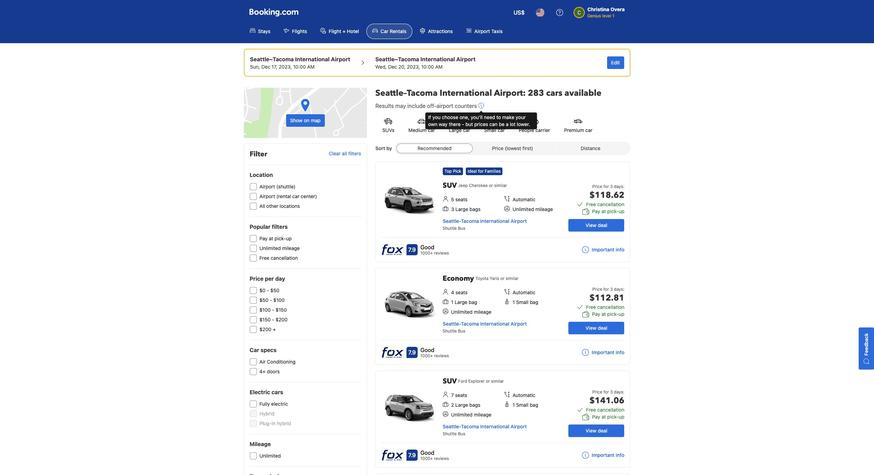 Task type: describe. For each thing, give the bounding box(es) containing it.
car for medium car
[[428, 127, 435, 133]]

customer rating 7.9 good element for $112.81
[[420, 347, 449, 355]]

hybrid
[[277, 421, 291, 427]]

show on map
[[290, 118, 321, 124]]

airport taxis
[[474, 28, 503, 34]]

2023, for seattle–tacoma international airport wed, dec 20, 2023, 10:00 am
[[407, 64, 420, 70]]

all
[[259, 203, 265, 209]]

conditioning
[[267, 359, 296, 365]]

per
[[265, 276, 274, 282]]

flight
[[329, 28, 341, 34]]

pick-up date element
[[250, 64, 350, 70]]

level
[[602, 13, 611, 18]]

pick- for $118.62
[[607, 209, 619, 215]]

days: for $112.81
[[614, 287, 624, 292]]

10:00 for seattle–tacoma international airport wed, dec 20, 2023, 10:00 am
[[421, 64, 434, 70]]

bus for $112.81
[[458, 329, 465, 334]]

electric
[[250, 390, 270, 396]]

pay at pick-up for $118.62
[[592, 209, 624, 215]]

available
[[565, 88, 601, 99]]

1 horizontal spatial cars
[[546, 88, 562, 99]]

pay down popular
[[259, 236, 268, 242]]

airport
[[437, 103, 453, 109]]

medium car button
[[402, 113, 442, 138]]

4
[[451, 290, 454, 296]]

important info button for $112.81
[[582, 350, 624, 357]]

plug-
[[259, 421, 272, 427]]

deal for $112.81
[[598, 326, 607, 332]]

car specs
[[250, 348, 277, 354]]

but
[[466, 121, 473, 127]]

free for $112.81
[[586, 305, 596, 311]]

dec for seattle–tacoma international airport wed, dec 20, 2023, 10:00 am
[[388, 64, 397, 70]]

car for car rentals
[[381, 28, 388, 34]]

3 for $118.62
[[610, 184, 613, 189]]

large inside large car button
[[449, 127, 462, 133]]

3 for $141.06
[[610, 390, 613, 395]]

attractions
[[428, 28, 453, 34]]

choose
[[442, 114, 458, 120]]

may
[[395, 103, 406, 109]]

cancellation for $141.06
[[597, 408, 624, 414]]

1 1000+ from the top
[[420, 251, 433, 256]]

seats for $141.06
[[455, 393, 467, 399]]

1 info from the top
[[616, 247, 624, 253]]

show
[[290, 118, 303, 124]]

first)
[[523, 146, 533, 151]]

7.9 for $141.06
[[408, 453, 416, 459]]

price for 3 days: $141.06
[[589, 390, 624, 407]]

jeep
[[458, 183, 468, 188]]

1 vertical spatial cars
[[272, 390, 283, 396]]

2023, for seattle–tacoma international airport sun, dec 17, 2023, 10:00 am
[[279, 64, 292, 70]]

(lowest
[[505, 146, 521, 151]]

1 supplied by rc - fox image from the top
[[382, 245, 403, 255]]

small for $112.81
[[516, 300, 528, 306]]

overa
[[611, 6, 625, 12]]

1 tacoma from the top
[[461, 218, 479, 224]]

or for $112.81
[[500, 276, 505, 282]]

sun,
[[250, 64, 260, 70]]

info for $141.06
[[616, 453, 624, 459]]

important info for $141.06
[[592, 453, 624, 459]]

for for $141.06
[[604, 390, 609, 395]]

car for small car
[[498, 127, 505, 133]]

us$ button
[[509, 4, 529, 21]]

one,
[[460, 114, 469, 120]]

for for $112.81
[[604, 287, 609, 292]]

bag for $141.06
[[530, 403, 538, 409]]

clear all filters
[[329, 151, 361, 157]]

7.9 for $112.81
[[408, 350, 416, 356]]

7 seats
[[451, 393, 467, 399]]

recommended
[[418, 146, 452, 151]]

cancellation for $112.81
[[597, 305, 624, 311]]

free for $118.62
[[586, 202, 596, 208]]

clear
[[329, 151, 341, 157]]

view for $118.62
[[586, 223, 597, 229]]

if
[[428, 114, 431, 120]]

top
[[445, 169, 452, 174]]

suv for suv ford explorer or similar
[[443, 377, 457, 387]]

location
[[250, 172, 273, 178]]

pay for $141.06
[[592, 415, 600, 420]]

by
[[386, 146, 392, 151]]

- for $200
[[272, 317, 274, 323]]

flight + hotel
[[329, 28, 359, 34]]

fully electric
[[259, 402, 288, 408]]

1 horizontal spatial $100
[[273, 298, 285, 304]]

1 bus from the top
[[458, 226, 465, 231]]

airport taxis link
[[460, 24, 509, 39]]

large for 5 seats
[[455, 207, 468, 213]]

pick- for $141.06
[[607, 415, 619, 420]]

product card group containing $141.06
[[375, 371, 630, 469]]

free for $141.06
[[586, 408, 596, 414]]

view deal for $141.06
[[586, 429, 607, 434]]

product card group containing $112.81
[[375, 268, 630, 366]]

hybrid
[[259, 411, 274, 417]]

or inside suv jeep cherokee or similar
[[489, 183, 493, 188]]

you'll
[[471, 114, 483, 120]]

1 shuttle from the top
[[443, 226, 457, 231]]

2 large bags
[[451, 403, 480, 409]]

counters
[[455, 103, 477, 109]]

4 seats
[[451, 290, 468, 296]]

people
[[519, 127, 534, 133]]

1000+ for $141.06
[[420, 457, 433, 462]]

seattle- for $141.06
[[443, 424, 461, 430]]

good 1000+ reviews for $112.81
[[420, 348, 449, 359]]

1 vertical spatial $150
[[259, 317, 271, 323]]

1 horizontal spatial $150
[[276, 307, 287, 313]]

seattle–tacoma international airport sun, dec 17, 2023, 10:00 am
[[250, 56, 350, 70]]

1 small bag for $141.06
[[513, 403, 538, 409]]

$141.06
[[589, 396, 624, 407]]

top pick
[[445, 169, 461, 174]]

lot
[[510, 121, 516, 127]]

filter
[[250, 150, 267, 159]]

tacoma for $141.06
[[461, 424, 479, 430]]

cancellation for $118.62
[[597, 202, 624, 208]]

flight + hotel link
[[314, 24, 365, 39]]

cherokee
[[469, 183, 488, 188]]

attractions link
[[414, 24, 459, 39]]

deal for $141.06
[[598, 429, 607, 434]]

airport inside seattle–tacoma international airport sun, dec 17, 2023, 10:00 am
[[331, 56, 350, 62]]

1 horizontal spatial $50
[[270, 288, 279, 294]]

off-
[[427, 103, 437, 109]]

day
[[275, 276, 285, 282]]

1 7.9 element from the top
[[406, 245, 418, 256]]

1 important info button from the top
[[582, 247, 624, 254]]

for right ideal
[[478, 169, 484, 174]]

flights link
[[278, 24, 313, 39]]

people carrier
[[519, 127, 550, 133]]

small for $141.06
[[516, 403, 528, 409]]

1 small bag for $112.81
[[513, 300, 538, 306]]

show on map button
[[244, 88, 367, 138]]

(shuttle)
[[276, 184, 295, 190]]

good for $141.06
[[420, 451, 434, 457]]

ideal for families
[[468, 169, 501, 174]]

airport inside seattle–tacoma international airport wed, dec 20, 2023, 10:00 am
[[456, 56, 476, 62]]

days: for $141.06
[[614, 390, 624, 395]]

suv ford explorer or similar
[[443, 377, 504, 387]]

4+
[[259, 369, 266, 375]]

premium
[[564, 127, 584, 133]]

premium car
[[564, 127, 593, 133]]

2 seattle–tacoma international airport group from the left
[[375, 55, 476, 70]]

tacoma for $112.81
[[461, 321, 479, 327]]

product card group containing $118.62
[[375, 162, 630, 263]]

automatic for $112.81
[[513, 290, 536, 296]]

locations
[[280, 203, 300, 209]]

plug-in hybrid
[[259, 421, 291, 427]]

up for $141.06
[[619, 415, 624, 420]]

people carrier button
[[512, 113, 557, 138]]

deal for $118.62
[[598, 223, 607, 229]]

1 reviews from the top
[[434, 251, 449, 256]]

medium
[[408, 127, 427, 133]]

families
[[485, 169, 501, 174]]

car up locations
[[292, 194, 299, 200]]

drop-off location element
[[375, 55, 476, 64]]

suvs button
[[375, 113, 402, 138]]

0 horizontal spatial $200
[[259, 327, 271, 333]]

0 vertical spatial $200
[[276, 317, 288, 323]]

0 horizontal spatial $100
[[259, 307, 271, 313]]

4+ doors
[[259, 369, 280, 375]]

pick
[[453, 169, 461, 174]]

hotel
[[347, 28, 359, 34]]

if you choose one, you'll need to make your own way there - but prices can be a lot lower.
[[428, 114, 530, 127]]

cancellation up day
[[271, 255, 298, 261]]

sort by element
[[395, 142, 630, 155]]

1 inside "christina overa genius level 1"
[[613, 13, 614, 18]]

pay at pick-up for $141.06
[[592, 415, 624, 420]]

seattle–tacoma for seattle–tacoma international airport sun, dec 17, 2023, 10:00 am
[[250, 56, 294, 62]]

important for $112.81
[[592, 350, 614, 356]]

+ for $200
[[273, 327, 276, 333]]

at for $118.62
[[602, 209, 606, 215]]

at down popular filters
[[269, 236, 273, 242]]

1 important info from the top
[[592, 247, 624, 253]]

bus for $141.06
[[458, 432, 465, 437]]

1 good 1000+ reviews from the top
[[420, 245, 449, 256]]

free cancellation for $112.81
[[586, 305, 624, 311]]

airport (shuttle)
[[259, 184, 295, 190]]

sort
[[375, 146, 385, 151]]

map
[[311, 118, 321, 124]]

free up price per day
[[259, 255, 269, 261]]

flights
[[292, 28, 307, 34]]

results
[[375, 103, 394, 109]]



Task type: vqa. For each thing, say whether or not it's contained in the screenshot.
topmost $803.12
no



Task type: locate. For each thing, give the bounding box(es) containing it.
- up the $150 - $200
[[272, 307, 274, 313]]

3 up $141.06
[[610, 390, 613, 395]]

3 important from the top
[[592, 453, 614, 459]]

or for $141.06
[[486, 379, 490, 385]]

free down the $118.62
[[586, 202, 596, 208]]

1 suv from the top
[[443, 181, 457, 191]]

10:00 inside seattle–tacoma international airport sun, dec 17, 2023, 10:00 am
[[293, 64, 306, 70]]

make
[[502, 114, 514, 120]]

1000+ for $112.81
[[420, 354, 433, 359]]

price inside price for 3 days: $141.06
[[592, 390, 602, 395]]

0 vertical spatial view deal button
[[569, 219, 624, 232]]

1 2023, from the left
[[279, 64, 292, 70]]

edit
[[611, 60, 620, 66]]

3 inside price for 3 days: $112.81
[[610, 287, 613, 292]]

days: up $141.06
[[614, 390, 624, 395]]

- down $0 - $50
[[270, 298, 272, 304]]

1 vertical spatial or
[[500, 276, 505, 282]]

2 important from the top
[[592, 350, 614, 356]]

dec inside seattle–tacoma international airport wed, dec 20, 2023, 10:00 am
[[388, 64, 397, 70]]

pick-up location element
[[250, 55, 350, 64]]

days: inside price for 3 days: $141.06
[[614, 390, 624, 395]]

seattle–tacoma for seattle–tacoma international airport wed, dec 20, 2023, 10:00 am
[[375, 56, 419, 62]]

deal down the $118.62
[[598, 223, 607, 229]]

or right cherokee
[[489, 183, 493, 188]]

drop-off date element
[[375, 64, 476, 70]]

dec for seattle–tacoma international airport sun, dec 17, 2023, 10:00 am
[[261, 64, 270, 70]]

+ for flight
[[343, 28, 346, 34]]

shuttle for $141.06
[[443, 432, 457, 437]]

free cancellation down the $118.62
[[586, 202, 624, 208]]

3 7.9 from the top
[[408, 453, 416, 459]]

+ down the $150 - $200
[[273, 327, 276, 333]]

1 vertical spatial good
[[420, 348, 434, 354]]

need
[[484, 114, 495, 120]]

prices
[[474, 121, 488, 127]]

pick- down popular filters
[[275, 236, 286, 242]]

2 seattle-tacoma international airport button from the top
[[443, 321, 527, 327]]

0 vertical spatial good
[[420, 245, 434, 251]]

car
[[428, 127, 435, 133], [463, 127, 470, 133], [498, 127, 505, 133], [585, 127, 593, 133], [292, 194, 299, 200]]

christina overa genius level 1
[[587, 6, 625, 18]]

pay down the $118.62
[[592, 209, 600, 215]]

1 important from the top
[[592, 247, 614, 253]]

important
[[592, 247, 614, 253], [592, 350, 614, 356], [592, 453, 614, 459]]

2 7.9 element from the top
[[406, 348, 418, 359]]

international inside seattle–tacoma international airport sun, dec 17, 2023, 10:00 am
[[295, 56, 330, 62]]

0 horizontal spatial seattle–tacoma international airport group
[[250, 55, 350, 70]]

2 7.9 from the top
[[408, 350, 416, 356]]

view deal button for $141.06
[[569, 425, 624, 438]]

seattle-tacoma international airport button down 3 large bags
[[443, 218, 527, 224]]

cancellation down the $118.62
[[597, 202, 624, 208]]

2023, inside seattle–tacoma international airport sun, dec 17, 2023, 10:00 am
[[279, 64, 292, 70]]

2 vertical spatial seattle-tacoma international airport shuttle bus
[[443, 424, 527, 437]]

seattle–tacoma international airport: 283 cars available
[[375, 88, 601, 99]]

customer rating 7.9 good element
[[420, 244, 449, 252], [420, 347, 449, 355], [420, 449, 449, 458]]

1 vertical spatial suv
[[443, 377, 457, 387]]

2023, right '20,'
[[407, 64, 420, 70]]

view deal for $112.81
[[586, 326, 607, 332]]

suv
[[443, 181, 457, 191], [443, 377, 457, 387]]

deal
[[598, 223, 607, 229], [598, 326, 607, 332], [598, 429, 607, 434]]

small inside "button"
[[484, 127, 496, 133]]

dec left '20,'
[[388, 64, 397, 70]]

filters right popular
[[272, 224, 288, 230]]

0 vertical spatial product card group
[[375, 162, 630, 263]]

0 vertical spatial info
[[616, 247, 624, 253]]

2 vertical spatial or
[[486, 379, 490, 385]]

3 inside price for 3 days: $141.06
[[610, 390, 613, 395]]

1 vertical spatial days:
[[614, 287, 624, 292]]

7.9 element
[[406, 245, 418, 256], [406, 348, 418, 359], [406, 451, 418, 462]]

2 vertical spatial shuttle
[[443, 432, 457, 437]]

suv left ford
[[443, 377, 457, 387]]

2 vertical spatial bus
[[458, 432, 465, 437]]

bags down suv jeep cherokee or similar
[[470, 207, 481, 213]]

bus down 1 large bag
[[458, 329, 465, 334]]

days: inside price for 3 days: $112.81
[[614, 287, 624, 292]]

seattle-tacoma international airport button for $112.81
[[443, 321, 527, 327]]

own
[[428, 121, 437, 127]]

price for $118.62
[[592, 184, 602, 189]]

suv for suv jeep cherokee or similar
[[443, 181, 457, 191]]

other
[[266, 203, 278, 209]]

for up $141.06
[[604, 390, 609, 395]]

2 vertical spatial important
[[592, 453, 614, 459]]

pay at pick-up for $112.81
[[592, 312, 624, 318]]

specs
[[261, 348, 277, 354]]

cars right "283"
[[546, 88, 562, 99]]

1 automatic from the top
[[513, 197, 536, 203]]

tacoma down 2 large bags in the bottom right of the page
[[461, 424, 479, 430]]

2 vertical spatial 7.9
[[408, 453, 416, 459]]

0 vertical spatial automatic
[[513, 197, 536, 203]]

seattle- down 3 large bags
[[443, 218, 461, 224]]

0 horizontal spatial am
[[307, 64, 315, 70]]

1 days: from the top
[[614, 184, 624, 189]]

view for $112.81
[[586, 326, 597, 332]]

similar inside the economy toyota yaris or similar
[[506, 276, 519, 282]]

for up $112.81
[[604, 287, 609, 292]]

2 days: from the top
[[614, 287, 624, 292]]

pay down $112.81
[[592, 312, 600, 318]]

2 vertical spatial tacoma
[[461, 424, 479, 430]]

at down $112.81
[[602, 312, 606, 318]]

feedback
[[863, 334, 869, 356]]

price inside price for 3 days: $118.62
[[592, 184, 602, 189]]

0 vertical spatial important
[[592, 247, 614, 253]]

0 vertical spatial $50
[[270, 288, 279, 294]]

seattle-tacoma international airport shuttle bus down 3 large bags
[[443, 218, 527, 231]]

airport inside 'link'
[[474, 28, 490, 34]]

10:00 down pick-up location element
[[293, 64, 306, 70]]

- for $150
[[272, 307, 274, 313]]

price inside sort by element
[[492, 146, 504, 151]]

283
[[528, 88, 544, 99]]

similar for $112.81
[[506, 276, 519, 282]]

am down pick-up location element
[[307, 64, 315, 70]]

2023, inside seattle–tacoma international airport wed, dec 20, 2023, 10:00 am
[[407, 64, 420, 70]]

0 vertical spatial $150
[[276, 307, 287, 313]]

price up the $118.62
[[592, 184, 602, 189]]

price up $141.06
[[592, 390, 602, 395]]

price (lowest first)
[[492, 146, 533, 151]]

0 vertical spatial important info button
[[582, 247, 624, 254]]

0 vertical spatial suv
[[443, 181, 457, 191]]

large car
[[449, 127, 470, 133]]

2 seattle- from the top
[[443, 321, 461, 327]]

price inside price for 3 days: $112.81
[[592, 287, 602, 292]]

1 horizontal spatial seattle–tacoma international airport group
[[375, 55, 476, 70]]

car down one,
[[463, 127, 470, 133]]

seattle-tacoma international airport shuttle bus for $112.81
[[443, 321, 527, 334]]

important info for $112.81
[[592, 350, 624, 356]]

or inside suv ford explorer or similar
[[486, 379, 490, 385]]

3 info from the top
[[616, 453, 624, 459]]

1 vertical spatial automatic
[[513, 290, 536, 296]]

1 vertical spatial bus
[[458, 329, 465, 334]]

10:00 down drop-off location element
[[421, 64, 434, 70]]

2 good 1000+ reviews from the top
[[420, 348, 449, 359]]

days: up the $118.62
[[614, 184, 624, 189]]

3 good from the top
[[420, 451, 434, 457]]

2 vertical spatial supplied by rc - fox image
[[382, 451, 403, 461]]

bag
[[469, 300, 477, 306], [530, 300, 538, 306], [530, 403, 538, 409]]

3 automatic from the top
[[513, 393, 536, 399]]

0 vertical spatial similar
[[494, 183, 507, 188]]

seattle-tacoma international airport shuttle bus down 2 large bags in the bottom right of the page
[[443, 424, 527, 437]]

- for $50
[[267, 288, 269, 294]]

up for $112.81
[[619, 312, 624, 318]]

0 vertical spatial car
[[381, 28, 388, 34]]

deal down $112.81
[[598, 326, 607, 332]]

3 1000+ from the top
[[420, 457, 433, 462]]

3 up $112.81
[[610, 287, 613, 292]]

am down drop-off location element
[[435, 64, 443, 70]]

filters inside button
[[348, 151, 361, 157]]

supplied by rc - fox image
[[382, 245, 403, 255], [382, 348, 403, 358], [382, 451, 403, 461]]

0 vertical spatial 1 small bag
[[513, 300, 538, 306]]

2 info from the top
[[616, 350, 624, 356]]

0 horizontal spatial car
[[250, 348, 259, 354]]

price
[[492, 146, 504, 151], [592, 184, 602, 189], [250, 276, 264, 282], [592, 287, 602, 292], [592, 390, 602, 395]]

am for seattle–tacoma international airport wed, dec 20, 2023, 10:00 am
[[435, 64, 443, 70]]

cars up electric
[[272, 390, 283, 396]]

seats right 7
[[455, 393, 467, 399]]

deal down $141.06
[[598, 429, 607, 434]]

seattle-tacoma international airport button for $141.06
[[443, 424, 527, 430]]

10:00 inside seattle–tacoma international airport wed, dec 20, 2023, 10:00 am
[[421, 64, 434, 70]]

- right $0 in the bottom of the page
[[267, 288, 269, 294]]

$150
[[276, 307, 287, 313], [259, 317, 271, 323]]

up down popular filters
[[286, 236, 292, 242]]

1 view deal button from the top
[[569, 219, 624, 232]]

3 seattle-tacoma international airport button from the top
[[443, 424, 527, 430]]

3 important info from the top
[[592, 453, 624, 459]]

include
[[407, 103, 426, 109]]

2 reviews from the top
[[434, 354, 449, 359]]

0 vertical spatial small
[[484, 127, 496, 133]]

view down $141.06
[[586, 429, 597, 434]]

1 large bag
[[451, 300, 477, 306]]

0 horizontal spatial dec
[[261, 64, 270, 70]]

1 vertical spatial customer rating 7.9 good element
[[420, 347, 449, 355]]

1 vertical spatial deal
[[598, 326, 607, 332]]

yaris
[[490, 276, 499, 282]]

0 vertical spatial filters
[[348, 151, 361, 157]]

airport (rental car center)
[[259, 194, 317, 200]]

explorer
[[468, 379, 485, 385]]

2 product card group from the top
[[375, 268, 630, 366]]

1 vertical spatial good 1000+ reviews
[[420, 348, 449, 359]]

cars
[[546, 88, 562, 99], [272, 390, 283, 396]]

1 seattle-tacoma international airport button from the top
[[443, 218, 527, 224]]

view for $141.06
[[586, 429, 597, 434]]

0 vertical spatial important info
[[592, 247, 624, 253]]

1 vertical spatial supplied by rc - fox image
[[382, 348, 403, 358]]

0 vertical spatial seats
[[455, 197, 467, 203]]

view deal button for $118.62
[[569, 219, 624, 232]]

1 seattle- from the top
[[443, 218, 461, 224]]

3 up the $118.62
[[610, 184, 613, 189]]

1 horizontal spatial +
[[343, 28, 346, 34]]

similar inside suv ford explorer or similar
[[491, 379, 504, 385]]

1 am from the left
[[307, 64, 315, 70]]

pay at pick-up down popular filters
[[259, 236, 292, 242]]

ford
[[458, 379, 467, 385]]

7
[[451, 393, 454, 399]]

0 vertical spatial cars
[[546, 88, 562, 99]]

1
[[613, 13, 614, 18], [451, 300, 453, 306], [513, 300, 515, 306], [513, 403, 515, 409]]

seattle–tacoma up 17,
[[250, 56, 294, 62]]

am
[[307, 64, 315, 70], [435, 64, 443, 70]]

price for $112.81
[[592, 287, 602, 292]]

car left rentals
[[381, 28, 388, 34]]

2 good from the top
[[420, 348, 434, 354]]

(rental
[[276, 194, 291, 200]]

seattle- down 2
[[443, 424, 461, 430]]

1 horizontal spatial 2023,
[[407, 64, 420, 70]]

7.9 element for $141.06
[[406, 451, 418, 462]]

- for $100
[[270, 298, 272, 304]]

if you choose one, you'll need to make your own way there - but prices can be a lot lower. image
[[478, 103, 484, 109], [478, 103, 484, 109]]

2 automatic from the top
[[513, 290, 536, 296]]

5 seats
[[451, 197, 467, 203]]

0 vertical spatial supplied by rc - fox image
[[382, 245, 403, 255]]

seattle-tacoma international airport shuttle bus for $141.06
[[443, 424, 527, 437]]

3 product card group from the top
[[375, 371, 630, 469]]

1 horizontal spatial am
[[435, 64, 443, 70]]

tacoma
[[461, 218, 479, 224], [461, 321, 479, 327], [461, 424, 479, 430]]

+ inside skip to main content element
[[343, 28, 346, 34]]

air conditioning
[[259, 359, 296, 365]]

1 horizontal spatial 10:00
[[421, 64, 434, 70]]

pick-
[[607, 209, 619, 215], [275, 236, 286, 242], [607, 312, 619, 318], [607, 415, 619, 420]]

0 vertical spatial 1000+
[[420, 251, 433, 256]]

free cancellation up day
[[259, 255, 298, 261]]

shuttle down 3 large bags
[[443, 226, 457, 231]]

view deal button for $112.81
[[569, 322, 624, 335]]

sort by
[[375, 146, 392, 151]]

0 vertical spatial bus
[[458, 226, 465, 231]]

1 seattle–tacoma international airport group from the left
[[250, 55, 350, 70]]

reviews for $141.06
[[434, 457, 449, 462]]

3 view from the top
[[586, 429, 597, 434]]

$150 - $200
[[259, 317, 288, 323]]

toyota
[[475, 276, 489, 282]]

1 vertical spatial car
[[250, 348, 259, 354]]

filters right all
[[348, 151, 361, 157]]

product card group
[[375, 162, 630, 263], [375, 268, 630, 366], [375, 371, 630, 469]]

3 deal from the top
[[598, 429, 607, 434]]

view down the $118.62
[[586, 223, 597, 229]]

price up $112.81
[[592, 287, 602, 292]]

free cancellation for $141.06
[[586, 408, 624, 414]]

3 reviews from the top
[[434, 457, 449, 462]]

large down the 4 seats
[[455, 300, 467, 306]]

dec inside seattle–tacoma international airport sun, dec 17, 2023, 10:00 am
[[261, 64, 270, 70]]

up for $118.62
[[619, 209, 624, 215]]

3 seattle- from the top
[[443, 424, 461, 430]]

small car
[[484, 127, 505, 133]]

distance
[[581, 146, 601, 151]]

unlimited mileage
[[513, 207, 553, 213], [259, 246, 300, 252], [451, 310, 491, 315], [451, 412, 491, 418]]

1 good from the top
[[420, 245, 434, 251]]

2 vertical spatial deal
[[598, 429, 607, 434]]

up down $112.81
[[619, 312, 624, 318]]

1 vertical spatial similar
[[506, 276, 519, 282]]

2 vertical spatial good 1000+ reviews
[[420, 451, 449, 462]]

important info
[[592, 247, 624, 253], [592, 350, 624, 356], [592, 453, 624, 459]]

1 vertical spatial 1000+
[[420, 354, 433, 359]]

bus down 3 large bags
[[458, 226, 465, 231]]

pay down $141.06
[[592, 415, 600, 420]]

view down $112.81
[[586, 326, 597, 332]]

2 vertical spatial good
[[420, 451, 434, 457]]

good
[[420, 245, 434, 251], [420, 348, 434, 354], [420, 451, 434, 457]]

0 vertical spatial good 1000+ reviews
[[420, 245, 449, 256]]

price left (lowest
[[492, 146, 504, 151]]

for inside price for 3 days: $141.06
[[604, 390, 609, 395]]

2 suv from the top
[[443, 377, 457, 387]]

3 seattle-tacoma international airport shuttle bus from the top
[[443, 424, 527, 437]]

view deal button down $112.81
[[569, 322, 624, 335]]

1 customer rating 7.9 good element from the top
[[420, 244, 449, 252]]

2 supplied by rc - fox image from the top
[[382, 348, 403, 358]]

2 vertical spatial reviews
[[434, 457, 449, 462]]

$100 up $100 - $150
[[273, 298, 285, 304]]

2 shuttle from the top
[[443, 329, 457, 334]]

3 customer rating 7.9 good element from the top
[[420, 449, 449, 458]]

1 vertical spatial important
[[592, 350, 614, 356]]

1 vertical spatial view
[[586, 326, 597, 332]]

0 horizontal spatial filters
[[272, 224, 288, 230]]

2 dec from the left
[[388, 64, 397, 70]]

$200 +
[[259, 327, 276, 333]]

car right premium
[[585, 127, 593, 133]]

suvs
[[382, 127, 395, 133]]

-
[[462, 121, 464, 127], [267, 288, 269, 294], [270, 298, 272, 304], [272, 307, 274, 313], [272, 317, 274, 323]]

can
[[489, 121, 498, 127]]

2 vertical spatial important info button
[[582, 453, 624, 460]]

at for $141.06
[[602, 415, 606, 420]]

3 inside price for 3 days: $118.62
[[610, 184, 613, 189]]

2 customer rating 7.9 good element from the top
[[420, 347, 449, 355]]

supplied by rc - fox image for $112.81
[[382, 348, 403, 358]]

2 1000+ from the top
[[420, 354, 433, 359]]

car for premium car
[[585, 127, 593, 133]]

for for $118.62
[[604, 184, 609, 189]]

0 horizontal spatial +
[[273, 327, 276, 333]]

pay at pick-up down the $118.62
[[592, 209, 624, 215]]

1 dec from the left
[[261, 64, 270, 70]]

bus down 2 large bags in the bottom right of the page
[[458, 432, 465, 437]]

0 horizontal spatial 2023,
[[279, 64, 292, 70]]

electric cars
[[250, 390, 283, 396]]

3 7.9 element from the top
[[406, 451, 418, 462]]

good for $112.81
[[420, 348, 434, 354]]

days: inside price for 3 days: $118.62
[[614, 184, 624, 189]]

results may include off-airport counters
[[375, 103, 477, 109]]

similar for $141.06
[[491, 379, 504, 385]]

suv left jeep
[[443, 181, 457, 191]]

3 good 1000+ reviews from the top
[[420, 451, 449, 462]]

international inside seattle–tacoma international airport wed, dec 20, 2023, 10:00 am
[[420, 56, 455, 62]]

2 2023, from the left
[[407, 64, 420, 70]]

2 seattle-tacoma international airport shuttle bus from the top
[[443, 321, 527, 334]]

price left per
[[250, 276, 264, 282]]

2 vertical spatial 7.9 element
[[406, 451, 418, 462]]

seattle–tacoma inside seattle–tacoma international airport wed, dec 20, 2023, 10:00 am
[[375, 56, 419, 62]]

pay at pick-up down $112.81
[[592, 312, 624, 318]]

$100 - $150
[[259, 307, 287, 313]]

2 vertical spatial seattle-tacoma international airport button
[[443, 424, 527, 430]]

cancellation down $112.81
[[597, 305, 624, 311]]

or right the yaris
[[500, 276, 505, 282]]

shuttle
[[443, 226, 457, 231], [443, 329, 457, 334], [443, 432, 457, 437]]

2 vertical spatial view
[[586, 429, 597, 434]]

2 1 small bag from the top
[[513, 403, 538, 409]]

similar right the yaris
[[506, 276, 519, 282]]

2 bags from the top
[[469, 403, 480, 409]]

- inside if you choose one, you'll need to make your own way there - but prices can be a lot lower.
[[462, 121, 464, 127]]

tacoma down 3 large bags
[[461, 218, 479, 224]]

1 7.9 from the top
[[408, 247, 416, 253]]

0 vertical spatial 7.9
[[408, 247, 416, 253]]

view deal for $118.62
[[586, 223, 607, 229]]

seats for $112.81
[[456, 290, 468, 296]]

1 product card group from the top
[[375, 162, 630, 263]]

seattle–tacoma for seattle–tacoma international airport: 283 cars available
[[375, 88, 438, 99]]

cancellation down $141.06
[[597, 408, 624, 414]]

1 vertical spatial small
[[516, 300, 528, 306]]

3 days: from the top
[[614, 390, 624, 395]]

2 vertical spatial automatic
[[513, 393, 536, 399]]

view deal button down $141.06
[[569, 425, 624, 438]]

car inside "button"
[[498, 127, 505, 133]]

dec left 17,
[[261, 64, 270, 70]]

large for 7 seats
[[455, 403, 468, 409]]

1 horizontal spatial filters
[[348, 151, 361, 157]]

or inside the economy toyota yaris or similar
[[500, 276, 505, 282]]

large for 4 seats
[[455, 300, 467, 306]]

center)
[[301, 194, 317, 200]]

seattle–tacoma up '20,'
[[375, 56, 419, 62]]

pick- for $112.81
[[607, 312, 619, 318]]

view deal button down the $118.62
[[569, 219, 624, 232]]

2 view deal from the top
[[586, 326, 607, 332]]

2 10:00 from the left
[[421, 64, 434, 70]]

0 vertical spatial seattle-tacoma international airport button
[[443, 218, 527, 224]]

similar right "explorer"
[[491, 379, 504, 385]]

1 1 small bag from the top
[[513, 300, 538, 306]]

shuttle down 1 large bag
[[443, 329, 457, 334]]

view deal down the $118.62
[[586, 223, 607, 229]]

2 am from the left
[[435, 64, 443, 70]]

automatic for $141.06
[[513, 393, 536, 399]]

1 vertical spatial important info button
[[582, 350, 624, 357]]

1 vertical spatial 1 small bag
[[513, 403, 538, 409]]

2 vertical spatial product card group
[[375, 371, 630, 469]]

skip to main content element
[[0, 0, 874, 43]]

1 vertical spatial product card group
[[375, 268, 630, 366]]

seattle-tacoma international airport shuttle bus down 1 large bag
[[443, 321, 527, 334]]

1 vertical spatial view deal button
[[569, 322, 624, 335]]

am inside seattle–tacoma international airport sun, dec 17, 2023, 10:00 am
[[307, 64, 315, 70]]

free cancellation down $141.06
[[586, 408, 624, 414]]

2 vertical spatial customer rating 7.9 good element
[[420, 449, 449, 458]]

2
[[451, 403, 454, 409]]

dec
[[261, 64, 270, 70], [388, 64, 397, 70]]

up down the $118.62
[[619, 209, 624, 215]]

view deal button
[[569, 219, 624, 232], [569, 322, 624, 335], [569, 425, 624, 438]]

seats
[[455, 197, 467, 203], [456, 290, 468, 296], [455, 393, 467, 399]]

0 horizontal spatial $50
[[259, 298, 268, 304]]

pay for $112.81
[[592, 312, 600, 318]]

important info button for $141.06
[[582, 453, 624, 460]]

bag for $112.81
[[530, 300, 538, 306]]

2 vertical spatial small
[[516, 403, 528, 409]]

for inside price for 3 days: $118.62
[[604, 184, 609, 189]]

on
[[304, 118, 309, 124]]

2023, right 17,
[[279, 64, 292, 70]]

am for seattle–tacoma international airport sun, dec 17, 2023, 10:00 am
[[307, 64, 315, 70]]

similar down families
[[494, 183, 507, 188]]

0 vertical spatial +
[[343, 28, 346, 34]]

airport
[[474, 28, 490, 34], [331, 56, 350, 62], [456, 56, 476, 62], [259, 184, 275, 190], [259, 194, 275, 200], [511, 218, 527, 224], [511, 321, 527, 327], [511, 424, 527, 430]]

seattle–tacoma international airport group
[[250, 55, 350, 70], [375, 55, 476, 70]]

1 horizontal spatial dec
[[388, 64, 397, 70]]

3 view deal button from the top
[[569, 425, 624, 438]]

seattle–tacoma inside seattle–tacoma international airport sun, dec 17, 2023, 10:00 am
[[250, 56, 294, 62]]

3 large bags
[[451, 207, 481, 213]]

2 view deal button from the top
[[569, 322, 624, 335]]

there
[[449, 121, 461, 127]]

3 tacoma from the top
[[461, 424, 479, 430]]

0 vertical spatial or
[[489, 183, 493, 188]]

1 deal from the top
[[598, 223, 607, 229]]

am inside seattle–tacoma international airport wed, dec 20, 2023, 10:00 am
[[435, 64, 443, 70]]

premium car button
[[557, 113, 600, 138]]

10:00 for seattle–tacoma international airport sun, dec 17, 2023, 10:00 am
[[293, 64, 306, 70]]

$150 up $200 +
[[259, 317, 271, 323]]

1 view from the top
[[586, 223, 597, 229]]

pick- down the $118.62
[[607, 209, 619, 215]]

search summary element
[[244, 49, 630, 77]]

supplied by rc - fox image for $141.06
[[382, 451, 403, 461]]

or
[[489, 183, 493, 188], [500, 276, 505, 282], [486, 379, 490, 385]]

1 view deal from the top
[[586, 223, 607, 229]]

car inside skip to main content element
[[381, 28, 388, 34]]

1 vertical spatial seattle-tacoma international airport shuttle bus
[[443, 321, 527, 334]]

3 bus from the top
[[458, 432, 465, 437]]

free cancellation for $118.62
[[586, 202, 624, 208]]

$200 down $100 - $150
[[276, 317, 288, 323]]

for inside price for 3 days: $112.81
[[604, 287, 609, 292]]

$112.81
[[589, 293, 624, 304]]

0 vertical spatial view deal
[[586, 223, 607, 229]]

pick- down $112.81
[[607, 312, 619, 318]]

car for car specs
[[250, 348, 259, 354]]

1 vertical spatial tacoma
[[461, 321, 479, 327]]

3 shuttle from the top
[[443, 432, 457, 437]]

+ left hotel
[[343, 28, 346, 34]]

3 supplied by rc - fox image from the top
[[382, 451, 403, 461]]

3 down 5
[[451, 207, 454, 213]]

car for large car
[[463, 127, 470, 133]]

1 vertical spatial bags
[[469, 403, 480, 409]]

info for $112.81
[[616, 350, 624, 356]]

similar inside suv jeep cherokee or similar
[[494, 183, 507, 188]]

pay for $118.62
[[592, 209, 600, 215]]

bags for 3 large bags
[[470, 207, 481, 213]]

3 important info button from the top
[[582, 453, 624, 460]]

popular filters
[[250, 224, 288, 230]]

price for $141.06
[[592, 390, 602, 395]]

doors
[[267, 369, 280, 375]]

1 vertical spatial info
[[616, 350, 624, 356]]

3 view deal from the top
[[586, 429, 607, 434]]

popular
[[250, 224, 271, 230]]

in
[[272, 421, 276, 427]]

cancellation
[[597, 202, 624, 208], [271, 255, 298, 261], [597, 305, 624, 311], [597, 408, 624, 414]]

bags right 2
[[469, 403, 480, 409]]

reviews for $112.81
[[434, 354, 449, 359]]

1 bags from the top
[[470, 207, 481, 213]]

1 vertical spatial $200
[[259, 327, 271, 333]]

0 horizontal spatial $150
[[259, 317, 271, 323]]

2 bus from the top
[[458, 329, 465, 334]]

2 tacoma from the top
[[461, 321, 479, 327]]

2 important info button from the top
[[582, 350, 624, 357]]

0 vertical spatial seattle-tacoma international airport shuttle bus
[[443, 218, 527, 231]]

seattle- for $112.81
[[443, 321, 461, 327]]

air
[[259, 359, 266, 365]]

2 vertical spatial view deal
[[586, 429, 607, 434]]

$0
[[259, 288, 266, 294]]

1 10:00 from the left
[[293, 64, 306, 70]]

at for $112.81
[[602, 312, 606, 318]]

days: for $118.62
[[614, 184, 624, 189]]

2 important info from the top
[[592, 350, 624, 356]]

large car button
[[442, 113, 477, 138]]

up
[[619, 209, 624, 215], [286, 236, 292, 242], [619, 312, 624, 318], [619, 415, 624, 420]]

similar
[[494, 183, 507, 188], [506, 276, 519, 282], [491, 379, 504, 385]]

7.9 element for $112.81
[[406, 348, 418, 359]]

customer rating 7.9 good element for $141.06
[[420, 449, 449, 458]]

0 vertical spatial customer rating 7.9 good element
[[420, 244, 449, 252]]

1 vertical spatial shuttle
[[443, 329, 457, 334]]

seattle-tacoma international airport button down 2 large bags in the bottom right of the page
[[443, 424, 527, 430]]

1 vertical spatial +
[[273, 327, 276, 333]]

free down $141.06
[[586, 408, 596, 414]]

1 vertical spatial $50
[[259, 298, 268, 304]]

2 view from the top
[[586, 326, 597, 332]]

2 deal from the top
[[598, 326, 607, 332]]

seattle-tacoma international airport button down 1 large bag
[[443, 321, 527, 327]]

small car button
[[477, 113, 512, 138]]

stays
[[258, 28, 270, 34]]

1 seattle-tacoma international airport shuttle bus from the top
[[443, 218, 527, 231]]

shuttle for $112.81
[[443, 329, 457, 334]]

seats right 5
[[455, 197, 467, 203]]



